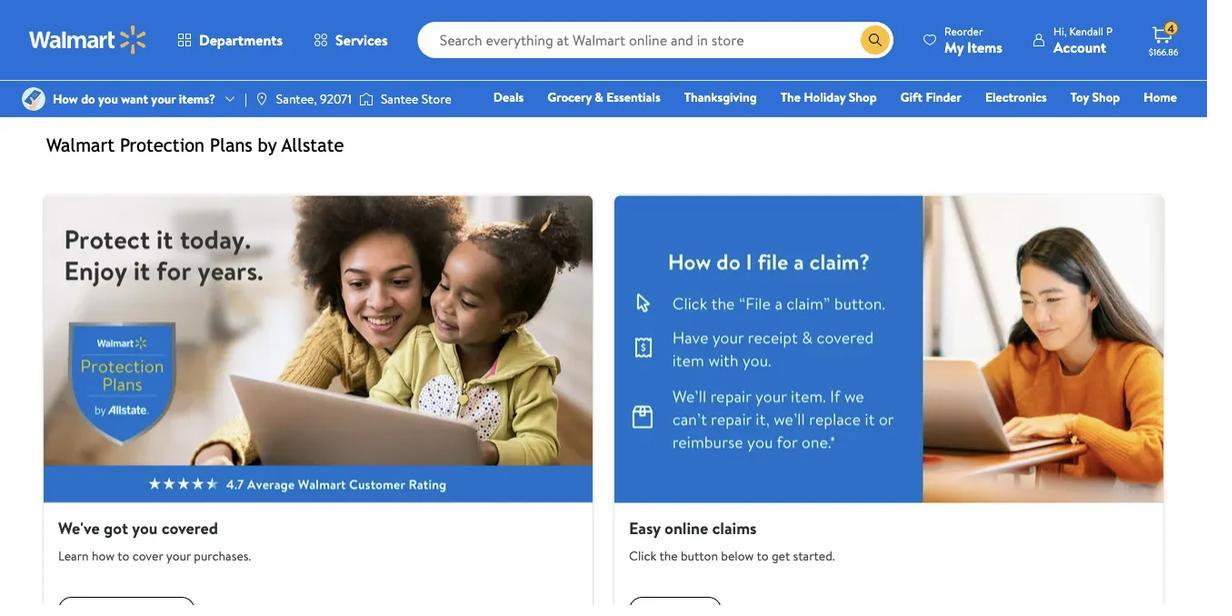 Task type: locate. For each thing, give the bounding box(es) containing it.
 image right |
[[254, 92, 269, 106]]

finder
[[926, 88, 962, 106]]

0 horizontal spatial  image
[[22, 87, 45, 111]]

debit
[[1069, 114, 1100, 131]]

toy shop
[[1071, 88, 1121, 106]]

to left get
[[757, 547, 769, 565]]

your
[[151, 90, 176, 108], [166, 547, 191, 565]]

walmart image
[[29, 25, 147, 55]]

the holiday shop link
[[773, 87, 885, 107]]

list
[[33, 195, 1175, 606]]

2 to from the left
[[757, 547, 769, 565]]

 image left how
[[22, 87, 45, 111]]

store
[[422, 90, 452, 108]]

santee, 92071
[[276, 90, 352, 108]]

fashion
[[902, 114, 945, 131]]

hi,
[[1054, 23, 1067, 39]]

you for covered
[[132, 517, 158, 540]]

home fashion
[[902, 88, 1178, 131]]

1 horizontal spatial to
[[757, 547, 769, 565]]

covered
[[162, 517, 218, 540]]

the
[[660, 547, 678, 565]]

you inside we've got you covered learn how to cover your purchases.
[[132, 517, 158, 540]]

0 vertical spatial your
[[151, 90, 176, 108]]

shop
[[849, 88, 877, 106], [1093, 88, 1121, 106]]

my
[[945, 37, 964, 57]]

your down covered
[[166, 547, 191, 565]]

2 horizontal spatial  image
[[359, 90, 374, 108]]

to
[[118, 547, 129, 565], [757, 547, 769, 565]]

&
[[595, 88, 604, 106]]

thanksgiving
[[684, 88, 757, 106]]

1 vertical spatial your
[[166, 547, 191, 565]]

click
[[629, 547, 657, 565]]

0 horizontal spatial to
[[118, 547, 129, 565]]

1 to from the left
[[118, 547, 129, 565]]

1 vertical spatial you
[[132, 517, 158, 540]]

$166.86
[[1149, 45, 1179, 58]]

reorder my items
[[945, 23, 1003, 57]]

toy
[[1071, 88, 1090, 106]]

Walmart Site-Wide search field
[[418, 22, 894, 58]]

shop right toy
[[1093, 88, 1121, 106]]

santee,
[[276, 90, 317, 108]]

1 horizontal spatial you
[[132, 517, 158, 540]]

easy online claims list item
[[604, 195, 1175, 606]]

the holiday shop
[[781, 88, 877, 106]]

walmart+
[[1123, 114, 1178, 131]]

92071
[[320, 90, 352, 108]]

p
[[1107, 23, 1113, 39]]

do
[[81, 90, 95, 108]]

gift finder link
[[893, 87, 970, 107]]

 image for santee, 92071
[[254, 92, 269, 106]]

1 horizontal spatial  image
[[254, 92, 269, 106]]

electronics link
[[977, 87, 1056, 107]]

your right want
[[151, 90, 176, 108]]

how do you want your items?
[[53, 90, 216, 108]]

your inside we've got you covered learn how to cover your purchases.
[[166, 547, 191, 565]]

 image
[[22, 87, 45, 111], [359, 90, 374, 108], [254, 92, 269, 106]]

0 horizontal spatial shop
[[849, 88, 877, 106]]

kendall
[[1070, 23, 1104, 39]]

you
[[98, 90, 118, 108], [132, 517, 158, 540]]

1 horizontal spatial shop
[[1093, 88, 1121, 106]]

0 horizontal spatial you
[[98, 90, 118, 108]]

to inside we've got you covered learn how to cover your purchases.
[[118, 547, 129, 565]]

Search search field
[[418, 22, 894, 58]]

|
[[245, 90, 247, 108]]

you right do
[[98, 90, 118, 108]]

grocery & essentials
[[548, 88, 661, 106]]

0 vertical spatial you
[[98, 90, 118, 108]]

online
[[665, 517, 708, 540]]

gift
[[901, 88, 923, 106]]

you up cover
[[132, 517, 158, 540]]

santee
[[381, 90, 419, 108]]

 image right the 92071
[[359, 90, 374, 108]]

easy online claims click the button below to get started.
[[629, 517, 835, 565]]

shop right holiday
[[849, 88, 877, 106]]

walmart+ link
[[1115, 113, 1186, 132]]

to right how
[[118, 547, 129, 565]]

hi, kendall p account
[[1054, 23, 1113, 57]]

registry
[[968, 114, 1015, 131]]

want
[[121, 90, 148, 108]]

gift finder
[[901, 88, 962, 106]]



Task type: describe. For each thing, give the bounding box(es) containing it.
registry link
[[960, 113, 1023, 132]]

account
[[1054, 37, 1107, 57]]

purchases.
[[194, 547, 251, 565]]

toy shop link
[[1063, 87, 1129, 107]]

search icon image
[[868, 33, 883, 47]]

essentials
[[607, 88, 661, 106]]

how
[[92, 547, 115, 565]]

departments button
[[162, 18, 298, 62]]

reorder
[[945, 23, 983, 39]]

button
[[681, 547, 718, 565]]

get
[[772, 547, 790, 565]]

 image for how do you want your items?
[[22, 87, 45, 111]]

services button
[[298, 18, 403, 62]]

we've got you covered list item
[[33, 195, 604, 606]]

one
[[1038, 114, 1065, 131]]

2 shop from the left
[[1093, 88, 1121, 106]]

one debit link
[[1030, 113, 1108, 132]]

started.
[[793, 547, 835, 565]]

items?
[[179, 90, 216, 108]]

easy
[[629, 517, 661, 540]]

cover
[[133, 547, 163, 565]]

list containing we've got you covered
[[33, 195, 1175, 606]]

holiday
[[804, 88, 846, 106]]

grocery
[[548, 88, 592, 106]]

santee store
[[381, 90, 452, 108]]

the
[[781, 88, 801, 106]]

electronics
[[986, 88, 1047, 106]]

one debit
[[1038, 114, 1100, 131]]

how
[[53, 90, 78, 108]]

4
[[1168, 21, 1175, 36]]

home
[[1144, 88, 1178, 106]]

learn
[[58, 547, 89, 565]]

we've
[[58, 517, 100, 540]]

thanksgiving link
[[676, 87, 765, 107]]

got
[[104, 517, 128, 540]]

items
[[968, 37, 1003, 57]]

we've got you covered learn how to cover your purchases.
[[58, 517, 251, 565]]

to inside easy online claims click the button below to get started.
[[757, 547, 769, 565]]

below
[[721, 547, 754, 565]]

you for want
[[98, 90, 118, 108]]

fashion link
[[894, 113, 953, 132]]

claims
[[712, 517, 757, 540]]

home link
[[1136, 87, 1186, 107]]

 image for santee store
[[359, 90, 374, 108]]

1 shop from the left
[[849, 88, 877, 106]]

departments
[[199, 30, 283, 50]]

grocery & essentials link
[[539, 87, 669, 107]]

deals link
[[485, 87, 532, 107]]

services
[[336, 30, 388, 50]]

deals
[[494, 88, 524, 106]]



Task type: vqa. For each thing, say whether or not it's contained in the screenshot.
|
yes



